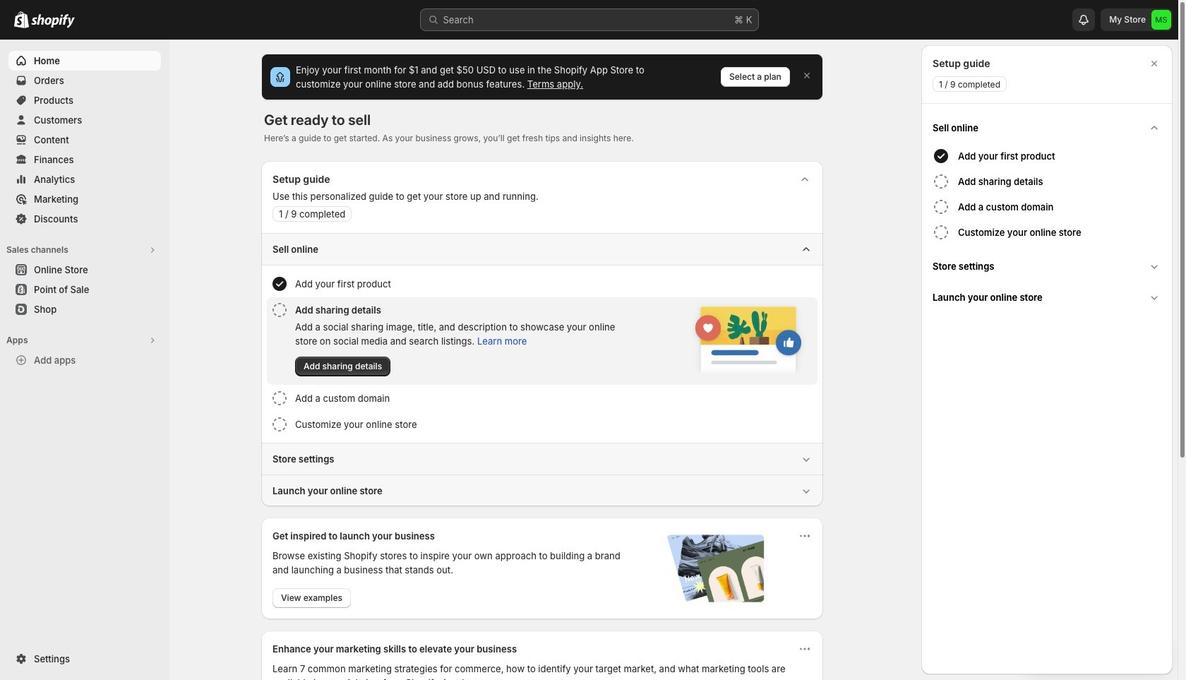 Task type: vqa. For each thing, say whether or not it's contained in the screenshot.
order
no



Task type: locate. For each thing, give the bounding box(es) containing it.
mark add sharing details as done image for mark add a custom domain as done image
[[933, 173, 950, 190]]

mark add sharing details as done image down mark add your first product as not done image
[[273, 303, 287, 317]]

0 vertical spatial mark add sharing details as done image
[[933, 173, 950, 190]]

mark add sharing details as done image for mark add a custom domain as done icon
[[273, 303, 287, 317]]

mark add sharing details as done image up mark add a custom domain as done image
[[933, 173, 950, 190]]

1 horizontal spatial mark add sharing details as done image
[[933, 173, 950, 190]]

customize your online store group
[[267, 412, 818, 437]]

mark add a custom domain as done image
[[933, 198, 950, 215]]

mark add sharing details as done image inside the add sharing details group
[[273, 303, 287, 317]]

dialog
[[922, 45, 1173, 674]]

shopify image
[[14, 11, 29, 28]]

1 vertical spatial mark add sharing details as done image
[[273, 303, 287, 317]]

setup guide region
[[261, 161, 823, 506]]

my store image
[[1152, 10, 1172, 30]]

mark add your first product as not done image
[[273, 277, 287, 291]]

mark add sharing details as done image
[[933, 173, 950, 190], [273, 303, 287, 317]]

0 horizontal spatial mark add sharing details as done image
[[273, 303, 287, 317]]



Task type: describe. For each thing, give the bounding box(es) containing it.
shopify image
[[31, 14, 75, 28]]

mark add a custom domain as done image
[[273, 391, 287, 405]]

add your first product group
[[267, 271, 818, 297]]

add a custom domain group
[[267, 386, 818, 411]]

mark customize your online store as done image
[[273, 417, 287, 432]]

add sharing details group
[[267, 297, 818, 385]]

sell online group
[[261, 233, 823, 443]]

mark customize your online store as done image
[[933, 224, 950, 241]]

guide categories group
[[261, 233, 823, 506]]



